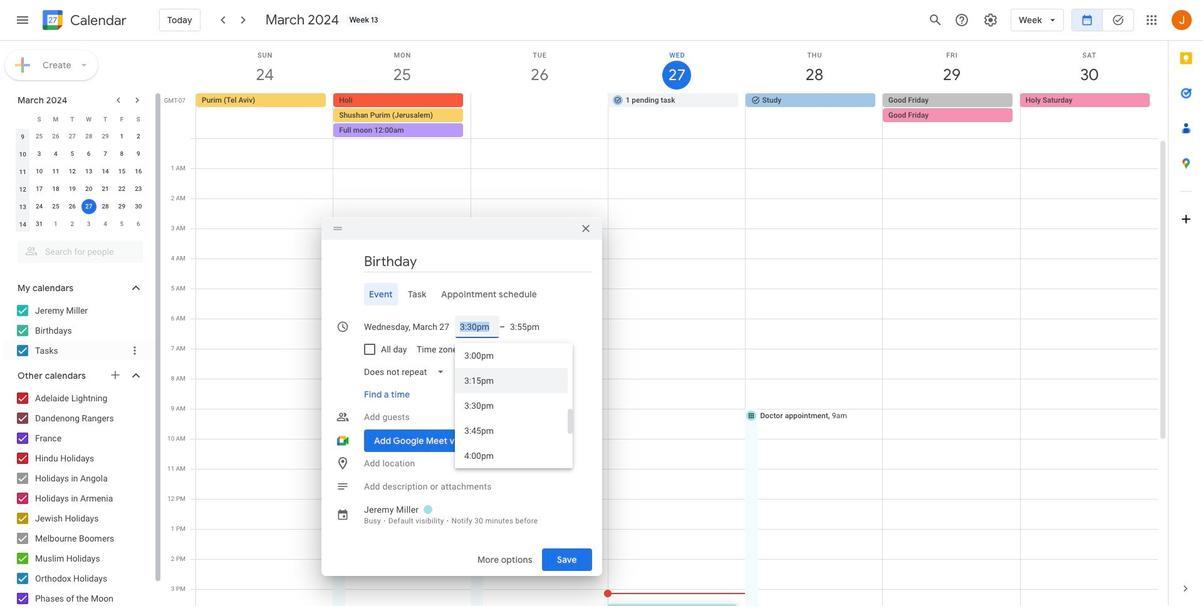 Task type: describe. For each thing, give the bounding box(es) containing it.
1 horizontal spatial tab list
[[1169, 41, 1203, 572]]

Start time text field
[[460, 316, 495, 338]]

4 element
[[48, 147, 63, 162]]

calendar element
[[40, 8, 127, 35]]

17 element
[[32, 182, 47, 197]]

february 28 element
[[81, 129, 96, 144]]

settings menu image
[[983, 13, 998, 28]]

19 element
[[65, 182, 80, 197]]

march 2024 grid
[[12, 110, 147, 233]]

29 element
[[114, 199, 129, 214]]

5 option from the top
[[455, 444, 568, 469]]

start time list box
[[455, 343, 573, 469]]

1 option from the top
[[455, 343, 568, 369]]

18 element
[[48, 182, 63, 197]]

28 element
[[98, 199, 113, 214]]

25 element
[[48, 199, 63, 214]]

27, today element
[[81, 199, 96, 214]]

april 2 element
[[65, 217, 80, 232]]

End time text field
[[510, 316, 540, 338]]

2 element
[[131, 129, 146, 144]]

16 element
[[131, 164, 146, 179]]

24 element
[[32, 199, 47, 214]]

20 element
[[81, 182, 96, 197]]

31 element
[[32, 217, 47, 232]]

february 25 element
[[32, 129, 47, 144]]

april 3 element
[[81, 217, 96, 232]]

cell inside march 2024 grid
[[81, 198, 97, 216]]

6 element
[[81, 147, 96, 162]]

february 26 element
[[48, 129, 63, 144]]

13 element
[[81, 164, 96, 179]]

3 option from the top
[[455, 394, 568, 419]]

10 element
[[32, 164, 47, 179]]

11 element
[[48, 164, 63, 179]]

23 element
[[131, 182, 146, 197]]

column header inside march 2024 grid
[[14, 110, 31, 128]]

30 element
[[131, 199, 146, 214]]

Add title text field
[[364, 253, 592, 271]]

3 element
[[32, 147, 47, 162]]

21 element
[[98, 182, 113, 197]]

2 option from the top
[[455, 369, 568, 394]]

2 list item from the top
[[3, 341, 155, 361]]



Task type: vqa. For each thing, say whether or not it's contained in the screenshot.
25 element
yes



Task type: locate. For each thing, give the bounding box(es) containing it.
12 element
[[65, 164, 80, 179]]

to element
[[500, 322, 505, 332]]

list item
[[3, 321, 155, 341], [3, 341, 155, 361]]

None search field
[[0, 236, 155, 263]]

22 element
[[114, 182, 129, 197]]

1 list item from the top
[[3, 321, 155, 341]]

tab list
[[1169, 41, 1203, 572], [332, 283, 592, 306]]

Search for people text field
[[25, 241, 135, 263]]

row
[[191, 93, 1168, 139], [14, 110, 147, 128], [14, 128, 147, 145], [191, 139, 1158, 607], [14, 145, 147, 163], [14, 163, 147, 181], [14, 181, 147, 198], [14, 198, 147, 216], [14, 216, 147, 233]]

row group inside march 2024 grid
[[14, 128, 147, 233]]

april 5 element
[[114, 217, 129, 232]]

heading inside calendar element
[[68, 13, 127, 28]]

8 element
[[114, 147, 129, 162]]

0 horizontal spatial tab list
[[332, 283, 592, 306]]

february 29 element
[[98, 129, 113, 144]]

15 element
[[114, 164, 129, 179]]

add other calendars image
[[109, 369, 122, 382]]

heading
[[68, 13, 127, 28]]

my calendars list
[[3, 301, 155, 361]]

1 element
[[114, 129, 129, 144]]

april 4 element
[[98, 217, 113, 232]]

february 27 element
[[65, 129, 80, 144]]

row group
[[14, 128, 147, 233]]

26 element
[[65, 199, 80, 214]]

7 element
[[98, 147, 113, 162]]

4 option from the top
[[455, 419, 568, 444]]

main drawer image
[[15, 13, 30, 28]]

cell
[[334, 93, 471, 139], [471, 93, 608, 139], [883, 93, 1020, 139], [196, 139, 334, 607], [332, 139, 471, 607], [470, 139, 608, 607], [604, 139, 746, 607], [745, 139, 883, 607], [883, 139, 1021, 607], [1021, 139, 1158, 607], [81, 198, 97, 216]]

None field
[[359, 361, 455, 384]]

column header
[[14, 110, 31, 128]]

april 1 element
[[48, 217, 63, 232]]

other calendars list
[[3, 389, 155, 607]]

grid
[[160, 41, 1168, 607]]

option
[[455, 343, 568, 369], [455, 369, 568, 394], [455, 394, 568, 419], [455, 419, 568, 444], [455, 444, 568, 469]]

9 element
[[131, 147, 146, 162]]

april 6 element
[[131, 217, 146, 232]]

14 element
[[98, 164, 113, 179]]

Start date text field
[[364, 316, 450, 338]]

5 element
[[65, 147, 80, 162]]



